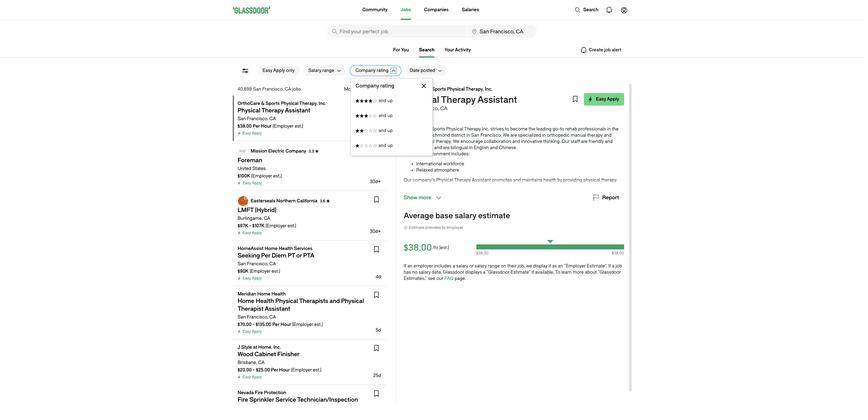 Task type: vqa. For each thing, say whether or not it's contained in the screenshot.
rightmost work
yes



Task type: describe. For each thing, give the bounding box(es) containing it.
$25.00
[[256, 368, 270, 373]]

★ for easterseals northern california
[[327, 199, 330, 204]]

ca inside brisbane, ca $20.00 - $25.00 per hour (employer est.)
[[258, 361, 265, 366]]

ca inside san francisco, ca $38.00 per hour (employer est.)
[[270, 116, 276, 122]]

san francisco, ca $70.00 - $135.00 per hour (employer est.)
[[238, 315, 323, 328]]

brisbane,
[[238, 361, 257, 366]]

assesses
[[404, 190, 423, 196]]

manual inside orthocare & sports physical therapy inc. strives to become the leading go-to rehab professionals in the sunset and richmond district in san francisco. we are specialized in orthopedic manual therapy and sports physical therapy. we encourage collaboration and innovative thinking. our staff are friendly and approachable, and are bilingual in english and chinese. our work environment includes:
[[571, 133, 587, 138]]

1 vertical spatial search
[[419, 47, 435, 53]]

inc. for orthocare & sports physical therapy inc. strives to become the leading go-to rehab professionals in the sunset and richmond district in san francisco. we are specialized in orthopedic manual therapy and sports physical therapy. we encourage collaboration and innovative thinking. our staff are friendly and approachable, and are bilingual in english and chinese. our work environment includes:
[[482, 127, 490, 132]]

physical inside our company's physical therapy assistant promotes and maintains health by providing physical therapy services under the supervision of a physical therapist, administers treatment programs for patients, assesses patient health by interviewing patients, performing physical examinations, and obtaining updating, and studying therapy histories. the ideal candidate should be able to work independently with excellent customer service mentality. fluency in chinese would be an advantage but not necessary. we promote evidence-based medicine in manual therapy and therapeutic exercise procedures. new graduate with a keen interest in orthopedic manual therapy is welcome to apply.
[[437, 178, 454, 183]]

average
[[404, 212, 434, 220]]

range inside if an employer includes a salary or salary range on their job, we display it as an "employer estimate".  if a job has no salary data, glassdoor displays a "glassdoor estimate" if available.  to learn more about "glassdoor estimates," see our
[[488, 264, 500, 269]]

$38.00 left /hr
[[404, 243, 432, 253]]

burlingame,
[[238, 216, 263, 221]]

company rating list box
[[351, 94, 433, 153]]

therapy up is at bottom right
[[499, 209, 515, 214]]

meridian home health
[[238, 292, 286, 297]]

treatment
[[541, 184, 561, 189]]

northern
[[277, 199, 296, 204]]

0 vertical spatial our
[[562, 139, 570, 144]]

san inside san francisco, ca $70.00 - $135.00 per hour (employer est.)
[[238, 315, 246, 320]]

estimate
[[409, 226, 425, 230]]

as
[[553, 264, 557, 269]]

therapeutic
[[525, 209, 548, 214]]

$107k
[[253, 224, 265, 229]]

orthopedic inside orthocare & sports physical therapy inc. strives to become the leading go-to rehab professionals in the sunset and richmond district in san francisco. we are specialized in orthopedic manual therapy and sports physical therapy. we encourage collaboration and innovative thinking. our staff are friendly and approachable, and are bilingual in english and chinese. our work environment includes:
[[547, 133, 570, 138]]

$20.00
[[238, 368, 252, 373]]

a left job
[[613, 264, 615, 269]]

would
[[522, 203, 535, 208]]

richmond
[[429, 133, 450, 138]]

a down promote
[[414, 215, 416, 220]]

apply for san francisco, ca $90k (employer est.)
[[252, 277, 262, 281]]

jobs
[[292, 87, 301, 92]]

exercise
[[549, 209, 567, 214]]

our company's physical therapy assistant promotes and maintains health by providing physical therapy services under the supervision of a physical therapist, administers treatment programs for patients, assesses patient health by interviewing patients, performing physical examinations, and obtaining updating, and studying therapy histories. the ideal candidate should be able to work independently with excellent customer service mentality. fluency in chinese would be an advantage but not necessary. we promote evidence-based medicine in manual therapy and therapeutic exercise procedures. new graduate with a keen interest in orthopedic manual therapy is welcome to apply.
[[404, 178, 622, 220]]

easterseals northern california logo image
[[238, 196, 248, 206]]

interviewing
[[459, 190, 484, 196]]

apply for brisbane, ca $20.00 - $25.00 per hour (employer est.)
[[252, 376, 262, 380]]

1 horizontal spatial patients,
[[590, 184, 608, 189]]

1 vertical spatial manual
[[483, 209, 498, 214]]

therapy inside orthocare & sports physical therapy inc. strives to become the leading go-to rehab professionals in the sunset and richmond district in san francisco. we are specialized in orthopedic manual therapy and sports physical therapy. we encourage collaboration and innovative thinking. our staff are friendly and approachable, and are bilingual in english and chinese. our work environment includes:
[[465, 127, 481, 132]]

orthopedic inside our company's physical therapy assistant promotes and maintains health by providing physical therapy services under the supervision of a physical therapist, administers treatment programs for patients, assesses patient health by interviewing patients, performing physical examinations, and obtaining updating, and studying therapy histories. the ideal candidate should be able to work independently with excellent customer service mentality. fluency in chinese would be an advantage but not necessary. we promote evidence-based medicine in manual therapy and therapeutic exercise procedures. new graduate with a keen interest in orthopedic manual therapy is welcome to apply.
[[450, 215, 473, 220]]

j style at home, inc.
[[238, 345, 281, 351]]

physical inside orthocare & sports physical therapy inc. strives to become the leading go-to rehab professionals in the sunset and richmond district in san francisco. we are specialized in orthopedic manual therapy and sports physical therapy. we encourage collaboration and innovative thinking. our staff are friendly and approachable, and are bilingual in english and chinese. our work environment includes:
[[418, 139, 435, 144]]

Search location field
[[468, 25, 537, 38]]

san inside orthocare & sports physical therapy, inc. physical therapy assistant san francisco, ca
[[404, 106, 413, 112]]

programs
[[562, 184, 582, 189]]

salary left or
[[457, 264, 469, 269]]

est.) inside brisbane, ca $20.00 - $25.00 per hour (employer est.)
[[313, 368, 322, 373]]

in down encourage
[[469, 145, 473, 151]]

report
[[603, 195, 620, 201]]

available.
[[536, 270, 555, 275]]

procedures.
[[568, 209, 592, 214]]

not
[[579, 203, 586, 208]]

hour inside san francisco, ca $38.00 per hour (employer est.)
[[261, 124, 272, 129]]

at
[[253, 345, 257, 351]]

$100k
[[238, 174, 250, 179]]

$38.00 /hr (est.)
[[404, 243, 450, 253]]

easy apply for brisbane, ca $20.00 - $25.00 per hour (employer est.)
[[243, 376, 262, 380]]

francisco, for homeassist home health services
[[247, 262, 269, 267]]

your
[[445, 47, 454, 53]]

easy apply for san francisco, ca $90k (employer est.)
[[243, 277, 262, 281]]

1 vertical spatial by
[[454, 190, 458, 196]]

activity
[[455, 47, 471, 53]]

ca inside san francisco, ca $70.00 - $135.00 per hour (employer est.)
[[270, 315, 276, 320]]

2 "glassdoor from the left
[[598, 270, 621, 275]]

4 and up button from the top
[[351, 138, 433, 153]]

electric
[[268, 149, 285, 154]]

if an employer includes a salary or salary range on their job, we display it as an "employer estimate".  if a job has no salary data, glassdoor displays a "glassdoor estimate" if available.  to learn more about "glassdoor estimates," see our
[[404, 264, 623, 282]]

become
[[511, 127, 528, 132]]

more inside the show more popup button
[[419, 195, 432, 201]]

under
[[422, 184, 434, 189]]

a right 'of'
[[473, 184, 476, 189]]

to
[[556, 270, 561, 275]]

& for strives
[[427, 127, 430, 132]]

thinking.
[[544, 139, 561, 144]]

ca left jobs
[[285, 87, 291, 92]]

job,
[[518, 264, 526, 269]]

1 vertical spatial be
[[536, 203, 541, 208]]

home,
[[258, 345, 273, 351]]

in down mentality.
[[478, 209, 482, 214]]

to left rehab
[[561, 127, 565, 132]]

in down "based"
[[445, 215, 449, 220]]

0 vertical spatial are
[[511, 133, 517, 138]]

easy for san francisco, ca $70.00 - $135.00 per hour (employer est.)
[[243, 330, 251, 334]]

san francisco, ca $38.00 per hour (employer est.)
[[238, 116, 304, 129]]

easy for burlingame, ca $97k - $107k (employer est.)
[[243, 231, 251, 235]]

$97k
[[238, 224, 248, 229]]

1 horizontal spatial employer
[[447, 226, 464, 230]]

page.
[[455, 276, 466, 282]]

1 horizontal spatial we
[[503, 133, 510, 138]]

report button
[[593, 194, 620, 202]]

staff
[[571, 139, 580, 144]]

collaboration
[[484, 139, 512, 144]]

community link
[[363, 0, 388, 20]]

est.) inside burlingame, ca $97k - $107k (employer est.)
[[288, 224, 296, 229]]

1 vertical spatial our
[[404, 152, 412, 157]]

apply.
[[537, 215, 548, 220]]

obtaining
[[585, 190, 605, 196]]

3.3
[[309, 149, 314, 154]]

company rating inside popup button
[[356, 68, 389, 73]]

for
[[583, 184, 589, 189]]

easy apply for burlingame, ca $97k - $107k (employer est.)
[[243, 231, 262, 235]]

customer
[[424, 203, 444, 208]]

therapy up report
[[602, 178, 617, 183]]

& for physical
[[428, 87, 431, 92]]

easy apply only
[[263, 68, 295, 73]]

to down the examinations,
[[561, 196, 565, 202]]

1 and up button from the top
[[351, 94, 433, 109]]

or
[[470, 264, 474, 269]]

united states $100k (employer est.)
[[238, 166, 282, 179]]

maintains
[[522, 178, 543, 183]]

apply for san francisco, ca $38.00 per hour (employer est.)
[[252, 131, 262, 136]]

therapy, for orthocare & sports physical therapy, inc.
[[300, 101, 318, 106]]

to down therapeutic
[[531, 215, 536, 220]]

sports for physical
[[432, 87, 446, 92]]

4 up from the top
[[388, 143, 393, 148]]

1 horizontal spatial with
[[607, 196, 616, 202]]

physical up should
[[528, 190, 545, 196]]

in up encourage
[[467, 133, 470, 138]]

posted
[[421, 68, 435, 73]]

san right 40,699
[[253, 87, 261, 92]]

relaxed
[[417, 168, 433, 173]]

our inside our company's physical therapy assistant promotes and maintains health by providing physical therapy services under the supervision of a physical therapist, administers treatment programs for patients, assesses patient health by interviewing patients, performing physical examinations, and obtaining updating, and studying therapy histories. the ideal candidate should be able to work independently with excellent customer service mentality. fluency in chinese would be an advantage but not necessary. we promote evidence-based medicine in manual therapy and therapeutic exercise procedures. new graduate with a keen interest in orthopedic manual therapy is welcome to apply.
[[404, 178, 412, 183]]

0 horizontal spatial an
[[408, 264, 413, 269]]

it
[[549, 264, 551, 269]]

sports for strives
[[432, 127, 445, 132]]

4 and up from the top
[[379, 143, 393, 148]]

est.) inside the san francisco, ca $90k (employer est.)
[[272, 269, 280, 274]]

mission electric company logo image
[[238, 147, 248, 157]]

0 horizontal spatial with
[[404, 215, 413, 220]]

employer inside if an employer includes a salary or salary range on their job, we display it as an "employer estimate".  if a job has no salary data, glassdoor displays a "glassdoor estimate" if available.  to learn more about "glassdoor estimates," see our
[[414, 264, 433, 269]]

physical up the
[[477, 184, 494, 189]]

ca inside the san francisco, ca $90k (employer est.)
[[270, 262, 276, 267]]

salary right or
[[475, 264, 487, 269]]

easy for brisbane, ca $20.00 - $25.00 per hour (employer est.)
[[243, 376, 251, 380]]

if
[[532, 270, 535, 275]]

est.) inside san francisco, ca $70.00 - $135.00 per hour (employer est.)
[[315, 322, 323, 328]]

assistant inside our company's physical therapy assistant promotes and maintains health by providing physical therapy services under the supervision of a physical therapist, administers treatment programs for patients, assesses patient health by interviewing patients, performing physical examinations, and obtaining updating, and studying therapy histories. the ideal candidate should be able to work independently with excellent customer service mentality. fluency in chinese would be an advantage but not necessary. we promote evidence-based medicine in manual therapy and therapeutic exercise procedures. new graduate with a keen interest in orthopedic manual therapy is welcome to apply.
[[472, 178, 491, 183]]

easy for san francisco, ca $90k (employer est.)
[[243, 277, 251, 281]]

company inside popup button
[[356, 68, 376, 73]]

work inside our company's physical therapy assistant promotes and maintains health by providing physical therapy services under the supervision of a physical therapist, administers treatment programs for patients, assesses patient health by interviewing patients, performing physical examinations, and obtaining updating, and studying therapy histories. the ideal candidate should be able to work independently with excellent customer service mentality. fluency in chinese would be an advantage but not necessary. we promote evidence-based medicine in manual therapy and therapeutic exercise procedures. new graduate with a keen interest in orthopedic manual therapy is welcome to apply.
[[566, 196, 576, 202]]

3 and up button from the top
[[351, 124, 433, 138]]

3 and up from the top
[[379, 128, 393, 133]]

physical for orthocare & sports physical therapy inc. strives to become the leading go-to rehab professionals in the sunset and richmond district in san francisco. we are specialized in orthopedic manual therapy and sports physical therapy. we encourage collaboration and innovative thinking. our staff are friendly and approachable, and are bilingual in english and chinese. our work environment includes:
[[447, 127, 464, 132]]

necessary.
[[587, 203, 609, 208]]

3.6
[[320, 199, 326, 204]]

services
[[404, 184, 421, 189]]

2 and up button from the top
[[351, 109, 433, 124]]

district
[[451, 133, 466, 138]]

companies
[[425, 7, 449, 12]]

$90k
[[238, 269, 249, 274]]

Search keyword field
[[327, 25, 467, 38]]

is
[[507, 215, 510, 220]]

studying
[[433, 196, 451, 202]]

brisbane, ca $20.00 - $25.00 per hour (employer est.)
[[238, 361, 322, 373]]

encourage
[[461, 139, 483, 144]]

apply for united states $100k (employer est.)
[[252, 181, 262, 186]]

therapy inside orthocare & sports physical therapy, inc. physical therapy assistant san francisco, ca
[[441, 95, 476, 105]]

glassdoor
[[443, 270, 465, 275]]

physical for orthocare & sports physical therapy, inc.
[[281, 101, 299, 106]]

more inside if an employer includes a salary or salary range on their job, we display it as an "employer estimate".  if a job has no salary data, glassdoor displays a "glassdoor estimate" if available.  to learn more about "glassdoor estimates," see our
[[573, 270, 584, 275]]

francisco, up orthocare & sports physical therapy, inc.
[[262, 87, 284, 92]]

estimate".
[[587, 264, 608, 269]]

sunset
[[404, 133, 419, 138]]

easy apply inside button
[[596, 97, 620, 102]]

1 vertical spatial rating
[[381, 83, 395, 89]]

states
[[253, 166, 266, 172]]

orthocare & sports physical therapy, inc.
[[238, 101, 327, 106]]

your activity
[[445, 47, 471, 53]]

easy for united states $100k (employer est.)
[[243, 181, 251, 186]]

apply for burlingame, ca $97k - $107k (employer est.)
[[252, 231, 262, 235]]

5d
[[376, 328, 381, 333]]

examinations,
[[546, 190, 575, 196]]

san inside san francisco, ca $38.00 per hour (employer est.)
[[238, 116, 246, 122]]

jobs list element
[[233, 96, 390, 407]]

san francisco, ca $90k (employer est.)
[[238, 262, 280, 274]]

home for homeassist
[[265, 246, 278, 252]]

1 and up from the top
[[379, 98, 393, 104]]

(employer inside the san francisco, ca $90k (employer est.)
[[250, 269, 271, 274]]

keen
[[417, 215, 427, 220]]

jobs
[[401, 7, 411, 12]]

★ for mission electric company
[[315, 149, 319, 154]]



Task type: locate. For each thing, give the bounding box(es) containing it.
burlingame, ca $97k - $107k (employer est.)
[[238, 216, 296, 229]]

your activity link
[[445, 47, 471, 53]]

and up
[[379, 98, 393, 104], [379, 113, 393, 119], [379, 128, 393, 133], [379, 143, 393, 148]]

0 vertical spatial therapy
[[441, 95, 476, 105]]

the up patient
[[435, 184, 442, 189]]

francisco, down close dropdown "icon"
[[415, 106, 439, 112]]

therapy up friendly
[[588, 133, 603, 138]]

san up $70.00
[[238, 315, 246, 320]]

0 horizontal spatial employer
[[414, 264, 433, 269]]

- right $20.00
[[253, 368, 255, 373]]

our down approachable, on the top of the page
[[404, 152, 412, 157]]

★ right 3.3
[[315, 149, 319, 154]]

1 vertical spatial company
[[356, 83, 380, 89]]

in down leading
[[543, 133, 546, 138]]

0 horizontal spatial "glassdoor
[[487, 270, 510, 275]]

employer
[[447, 226, 464, 230], [414, 264, 433, 269]]

professionals
[[579, 127, 607, 132]]

work inside orthocare & sports physical therapy inc. strives to become the leading go-to rehab professionals in the sunset and richmond district in san francisco. we are specialized in orthopedic manual therapy and sports physical therapy. we encourage collaboration and innovative thinking. our staff are friendly and approachable, and are bilingual in english and chinese. our work environment includes:
[[413, 152, 423, 157]]

orthopedic down go-
[[547, 133, 570, 138]]

& inside orthocare & sports physical therapy, inc. physical therapy assistant san francisco, ca
[[428, 87, 431, 92]]

friendly
[[589, 139, 604, 144]]

0 horizontal spatial work
[[413, 152, 423, 157]]

atmosphere
[[434, 168, 460, 173]]

- inside san francisco, ca $70.00 - $135.00 per hour (employer est.)
[[253, 322, 255, 328]]

orthocare inside orthocare & sports physical therapy, inc. physical therapy assistant san francisco, ca
[[404, 87, 427, 92]]

francisco, for meridian home health
[[247, 315, 269, 320]]

0 vertical spatial sports
[[432, 87, 446, 92]]

health up treatment
[[544, 178, 557, 183]]

0 vertical spatial rating
[[377, 68, 389, 73]]

30d+ for mission electric company
[[370, 179, 381, 185]]

therapy inside orthocare & sports physical therapy inc. strives to become the leading go-to rehab professionals in the sunset and richmond district in san francisco. we are specialized in orthopedic manual therapy and sports physical therapy. we encourage collaboration and innovative thinking. our staff are friendly and approachable, and are bilingual in english and chinese. our work environment includes:
[[588, 133, 603, 138]]

3 30d+ from the top
[[370, 229, 381, 235]]

25d
[[374, 374, 381, 379]]

easy apply for united states $100k (employer est.)
[[243, 181, 262, 186]]

orthocare & sports physical therapy inc. strives to become the leading go-to rehab professionals in the sunset and richmond district in san francisco. we are specialized in orthopedic manual therapy and sports physical therapy. we encourage collaboration and innovative thinking. our staff are friendly and approachable, and are bilingual in english and chinese. our work environment includes:
[[404, 127, 619, 157]]

1 horizontal spatial therapy,
[[466, 87, 484, 92]]

with
[[607, 196, 616, 202], [404, 215, 413, 220]]

0 vertical spatial more
[[419, 195, 432, 201]]

none field search location
[[468, 25, 537, 38]]

40,699 san francisco, ca jobs
[[238, 87, 301, 92]]

★ inside mission electric company 3.3 ★
[[315, 149, 319, 154]]

(employer inside brisbane, ca $20.00 - $25.00 per hour (employer est.)
[[291, 368, 312, 373]]

(employer inside united states $100k (employer est.)
[[251, 174, 272, 179]]

0 vertical spatial health
[[279, 246, 293, 252]]

1 vertical spatial orthocare
[[238, 101, 260, 106]]

based
[[444, 209, 456, 214]]

we up collaboration
[[503, 133, 510, 138]]

to right the "strives"
[[505, 127, 510, 132]]

- for brisbane,
[[253, 368, 255, 373]]

0 horizontal spatial patients,
[[485, 190, 503, 196]]

the
[[529, 127, 536, 132], [612, 127, 619, 132], [435, 184, 442, 189]]

francisco.
[[481, 133, 502, 138]]

a right displays
[[483, 270, 486, 275]]

★
[[315, 149, 319, 154], [327, 199, 330, 204]]

easy apply for san francisco, ca $38.00 per hour (employer est.)
[[243, 131, 262, 136]]

-
[[249, 224, 251, 229], [253, 322, 255, 328], [253, 368, 255, 373]]

(employer inside burlingame, ca $97k - $107k (employer est.)
[[266, 224, 287, 229]]

"glassdoor down on
[[487, 270, 510, 275]]

health left services
[[279, 246, 293, 252]]

0 vertical spatial employer
[[447, 226, 464, 230]]

of
[[468, 184, 472, 189]]

easy
[[263, 68, 273, 73], [596, 97, 606, 102], [243, 131, 251, 136], [243, 181, 251, 186], [243, 231, 251, 235], [243, 277, 251, 281], [243, 330, 251, 334], [243, 376, 251, 380]]

bilingual
[[451, 145, 468, 151]]

range right "salary"
[[323, 68, 334, 73]]

0 vertical spatial assistant
[[478, 95, 517, 105]]

estimates,"
[[404, 276, 427, 282]]

candidate
[[508, 196, 528, 202]]

displays
[[466, 270, 482, 275]]

san up encourage
[[472, 133, 480, 138]]

health for meridian home health
[[272, 292, 286, 297]]

sports inside jobs list "element"
[[266, 101, 280, 106]]

physical inside orthocare & sports physical therapy inc. strives to become the leading go-to rehab professionals in the sunset and richmond district in san francisco. we are specialized in orthopedic manual therapy and sports physical therapy. we encourage collaboration and innovative thinking. our staff are friendly and approachable, and are bilingual in english and chinese. our work environment includes:
[[447, 127, 464, 132]]

2 if from the left
[[609, 264, 611, 269]]

1 vertical spatial ★
[[327, 199, 330, 204]]

2 30d+ from the top
[[370, 179, 381, 185]]

0 horizontal spatial we
[[453, 139, 460, 144]]

ca up richmond on the top of the page
[[440, 106, 448, 112]]

1 vertical spatial with
[[404, 215, 413, 220]]

more down "employer
[[573, 270, 584, 275]]

0 vertical spatial company rating
[[356, 68, 389, 73]]

patients, up obtaining
[[590, 184, 608, 189]]

1 horizontal spatial "glassdoor
[[598, 270, 621, 275]]

able
[[551, 196, 560, 202]]

if
[[404, 264, 407, 269], [609, 264, 611, 269]]

orthocare inside jobs list "element"
[[238, 101, 260, 106]]

show more
[[404, 195, 432, 201]]

inc. for orthocare & sports physical therapy, inc. physical therapy assistant san francisco, ca
[[485, 87, 493, 92]]

1 none field from the left
[[327, 25, 467, 38]]

ca up the $135.00
[[270, 315, 276, 320]]

are right 'staff'
[[581, 139, 588, 144]]

specialized
[[519, 133, 542, 138]]

salary range
[[309, 68, 334, 73]]

are
[[511, 133, 517, 138], [581, 139, 588, 144], [443, 145, 450, 151]]

ideal
[[497, 196, 507, 202]]

1 vertical spatial &
[[261, 101, 265, 106]]

★ inside easterseals northern california 3.6 ★
[[327, 199, 330, 204]]

0 vertical spatial home
[[265, 246, 278, 252]]

0 vertical spatial range
[[323, 68, 334, 73]]

$38.00 up mission electric company logo
[[238, 124, 252, 129]]

a
[[473, 184, 476, 189], [414, 215, 416, 220], [453, 264, 455, 269], [613, 264, 615, 269], [483, 270, 486, 275]]

1 vertical spatial 30d+
[[370, 179, 381, 185]]

francisco, for orthocare & sports physical therapy, inc.
[[247, 116, 269, 122]]

per inside brisbane, ca $20.00 - $25.00 per hour (employer est.)
[[271, 368, 278, 373]]

0 vertical spatial hour
[[261, 124, 272, 129]]

san down 40,699
[[238, 116, 246, 122]]

range inside dropdown button
[[323, 68, 334, 73]]

1 horizontal spatial be
[[545, 196, 550, 202]]

2 vertical spatial company
[[286, 149, 306, 154]]

companies link
[[425, 0, 449, 20]]

None field
[[327, 25, 467, 38], [468, 25, 537, 38]]

est.)
[[295, 124, 304, 129], [273, 174, 282, 179], [288, 224, 296, 229], [272, 269, 280, 274], [315, 322, 323, 328], [313, 368, 322, 373]]

2 up from the top
[[388, 113, 393, 119]]

physical for orthocare & sports physical therapy, inc. physical therapy assistant san francisco, ca
[[447, 87, 465, 92]]

"glassdoor down job
[[598, 270, 621, 275]]

hour inside brisbane, ca $20.00 - $25.00 per hour (employer est.)
[[279, 368, 290, 373]]

- for burlingame,
[[249, 224, 251, 229]]

sports right close dropdown "icon"
[[432, 87, 446, 92]]

1 horizontal spatial ★
[[327, 199, 330, 204]]

be left 'able' at the top right
[[545, 196, 550, 202]]

job
[[616, 264, 623, 269]]

2 vertical spatial manual
[[474, 215, 489, 220]]

nevada
[[238, 391, 254, 396]]

display
[[534, 264, 548, 269]]

1 vertical spatial we
[[453, 139, 460, 144]]

per up mission
[[253, 124, 260, 129]]

1 vertical spatial hour
[[281, 322, 291, 328]]

2 vertical spatial are
[[443, 145, 450, 151]]

hour right the $135.00
[[281, 322, 291, 328]]

0 vertical spatial patients,
[[590, 184, 608, 189]]

sports
[[404, 139, 417, 144]]

salary up see
[[419, 270, 431, 275]]

francisco, up $90k
[[247, 262, 269, 267]]

international
[[417, 162, 443, 167]]

the up specialized
[[529, 127, 536, 132]]

"employer
[[565, 264, 586, 269]]

company inside jobs list "element"
[[286, 149, 306, 154]]

therapy, inside jobs list "element"
[[300, 101, 318, 106]]

1 vertical spatial assistant
[[472, 178, 491, 183]]

the inside our company's physical therapy assistant promotes and maintains health by providing physical therapy services under the supervision of a physical therapist, administers treatment programs for patients, assesses patient health by interviewing patients, performing physical examinations, and obtaining updating, and studying therapy histories. the ideal candidate should be able to work independently with excellent customer service mentality. fluency in chinese would be an advantage but not necessary. we promote evidence-based medicine in manual therapy and therapeutic exercise procedures. new graduate with a keen interest in orthopedic manual therapy is welcome to apply.
[[435, 184, 442, 189]]

& down 40,699 san francisco, ca jobs
[[261, 101, 265, 106]]

0 vertical spatial ★
[[315, 149, 319, 154]]

be down should
[[536, 203, 541, 208]]

be
[[545, 196, 550, 202], [536, 203, 541, 208]]

francisco, inside san francisco, ca $70.00 - $135.00 per hour (employer est.)
[[247, 315, 269, 320]]

and
[[379, 98, 387, 104], [379, 113, 387, 119], [379, 128, 387, 133], [420, 133, 428, 138], [604, 133, 612, 138], [513, 139, 520, 144], [605, 139, 613, 144], [379, 143, 387, 148], [435, 145, 442, 151], [491, 145, 498, 151], [514, 178, 521, 183], [576, 190, 584, 196], [424, 196, 432, 202], [516, 209, 524, 214]]

1 vertical spatial -
[[253, 322, 255, 328]]

advantage
[[548, 203, 570, 208]]

in right professionals at the top right of the page
[[608, 127, 611, 132]]

1 vertical spatial work
[[566, 196, 576, 202]]

2 vertical spatial by
[[442, 226, 446, 230]]

meridian
[[238, 292, 257, 297]]

(employer inside san francisco, ca $70.00 - $135.00 per hour (employer est.)
[[292, 322, 313, 328]]

manual
[[571, 133, 587, 138], [483, 209, 498, 214], [474, 215, 489, 220]]

orthocare
[[404, 87, 427, 92], [238, 101, 260, 106], [404, 127, 426, 132]]

administers
[[515, 184, 539, 189]]

30d+ for easterseals northern california
[[370, 229, 381, 235]]

ca up $107k
[[264, 216, 271, 221]]

1 vertical spatial are
[[581, 139, 588, 144]]

no
[[413, 270, 418, 275]]

1 vertical spatial health
[[440, 190, 452, 196]]

close dropdown image
[[421, 82, 428, 90]]

per inside san francisco, ca $70.00 - $135.00 per hour (employer est.)
[[273, 322, 280, 328]]

0 horizontal spatial range
[[323, 68, 334, 73]]

$38.00 up job
[[612, 251, 625, 256]]

work down approachable, on the top of the page
[[413, 152, 423, 157]]

includes
[[434, 264, 452, 269]]

therapy, inside orthocare & sports physical therapy, inc. physical therapy assistant san francisco, ca
[[466, 87, 484, 92]]

therapy, for orthocare & sports physical therapy, inc. physical therapy assistant san francisco, ca
[[466, 87, 484, 92]]

2 vertical spatial orthocare
[[404, 127, 426, 132]]

san inside orthocare & sports physical therapy inc. strives to become the leading go-to rehab professionals in the sunset and richmond district in san francisco. we are specialized in orthopedic manual therapy and sports physical therapy. we encourage collaboration and innovative thinking. our staff are friendly and approachable, and are bilingual in english and chinese. our work environment includes:
[[472, 133, 480, 138]]

2 horizontal spatial by
[[558, 178, 563, 183]]

1 up from the top
[[388, 98, 393, 104]]

0 vertical spatial orthocare
[[404, 87, 427, 92]]

work up "but"
[[566, 196, 576, 202]]

orthocare for physical
[[404, 87, 427, 92]]

0 vertical spatial search
[[584, 7, 599, 12]]

physical up approachable, on the top of the page
[[418, 139, 435, 144]]

1 horizontal spatial the
[[529, 127, 536, 132]]

1 30d+ from the top
[[370, 129, 381, 135]]

an inside our company's physical therapy assistant promotes and maintains health by providing physical therapy services under the supervision of a physical therapist, administers treatment programs for patients, assesses patient health by interviewing patients, performing physical examinations, and obtaining updating, and studying therapy histories. the ideal candidate should be able to work independently with excellent customer service mentality. fluency in chinese would be an advantage but not necessary. we promote evidence-based medicine in manual therapy and therapeutic exercise procedures. new graduate with a keen interest in orthopedic manual therapy is welcome to apply.
[[542, 203, 547, 208]]

- right $70.00
[[253, 322, 255, 328]]

0 vertical spatial work
[[413, 152, 423, 157]]

hour up mission
[[261, 124, 272, 129]]

1 vertical spatial sports
[[266, 101, 280, 106]]

an up 'has'
[[408, 264, 413, 269]]

0 vertical spatial by
[[558, 178, 563, 183]]

0 vertical spatial be
[[545, 196, 550, 202]]

2 vertical spatial &
[[427, 127, 430, 132]]

a up glassdoor
[[453, 264, 455, 269]]

2 horizontal spatial we
[[610, 203, 616, 208]]

therapy left is at bottom right
[[490, 215, 506, 220]]

service
[[445, 203, 460, 208]]

hour inside san francisco, ca $70.00 - $135.00 per hour (employer est.)
[[281, 322, 291, 328]]

are down become
[[511, 133, 517, 138]]

inc. inside orthocare & sports physical therapy inc. strives to become the leading go-to rehab professionals in the sunset and richmond district in san francisco. we are specialized in orthopedic manual therapy and sports physical therapy. we encourage collaboration and innovative thinking. our staff are friendly and approachable, and are bilingual in english and chinese. our work environment includes:
[[482, 127, 490, 132]]

2 none field from the left
[[468, 25, 537, 38]]

workforce
[[444, 162, 465, 167]]

orthocare up sunset
[[404, 127, 426, 132]]

est.) inside united states $100k (employer est.)
[[273, 174, 282, 179]]

inc. for orthocare & sports physical therapy, inc.
[[319, 101, 327, 106]]

fluency
[[482, 203, 498, 208]]

an
[[542, 203, 547, 208], [408, 264, 413, 269], [558, 264, 564, 269]]

inc. inside orthocare & sports physical therapy, inc. physical therapy assistant san francisco, ca
[[485, 87, 493, 92]]

easy for san francisco, ca $38.00 per hour (employer est.)
[[243, 131, 251, 136]]

0 vertical spatial we
[[503, 133, 510, 138]]

more up customer
[[419, 195, 432, 201]]

ca inside orthocare & sports physical therapy, inc. physical therapy assistant san francisco, ca
[[440, 106, 448, 112]]

easterseals northern california 3.6 ★
[[251, 199, 330, 204]]

0 horizontal spatial therapy,
[[300, 101, 318, 106]]

0 horizontal spatial be
[[536, 203, 541, 208]]

francisco, inside the san francisco, ca $90k (employer est.)
[[247, 262, 269, 267]]

faq page.
[[445, 276, 466, 282]]

california
[[297, 199, 318, 204]]

1 vertical spatial home
[[258, 292, 271, 297]]

rating inside company rating popup button
[[377, 68, 389, 73]]

mission
[[251, 149, 267, 154]]

therapy inside our company's physical therapy assistant promotes and maintains health by providing physical therapy services under the supervision of a physical therapist, administers treatment programs for patients, assesses patient health by interviewing patients, performing physical examinations, and obtaining updating, and studying therapy histories. the ideal candidate should be able to work independently with excellent customer service mentality. fluency in chinese would be an advantage but not necessary. we promote evidence-based medicine in manual therapy and therapeutic exercise procedures. new graduate with a keen interest in orthopedic manual therapy is welcome to apply.
[[455, 178, 471, 183]]

0 horizontal spatial if
[[404, 264, 407, 269]]

0 vertical spatial 30d+
[[370, 129, 381, 135]]

their
[[508, 264, 517, 269]]

0 vertical spatial therapy,
[[466, 87, 484, 92]]

salary down mentality.
[[455, 212, 477, 220]]

easy apply for san francisco, ca $70.00 - $135.00 per hour (employer est.)
[[243, 330, 262, 334]]

average base salary estimate
[[404, 212, 511, 220]]

2 vertical spatial sports
[[432, 127, 445, 132]]

2 vertical spatial we
[[610, 203, 616, 208]]

in down ideal
[[499, 203, 503, 208]]

0 horizontal spatial by
[[442, 226, 446, 230]]

1 if from the left
[[404, 264, 407, 269]]

per
[[253, 124, 260, 129], [273, 322, 280, 328], [271, 368, 278, 373]]

physical inside jobs list "element"
[[281, 101, 299, 106]]

francisco, inside orthocare & sports physical therapy, inc. physical therapy assistant san francisco, ca
[[415, 106, 439, 112]]

see
[[428, 276, 436, 282]]

0 horizontal spatial orthopedic
[[450, 215, 473, 220]]

1 horizontal spatial are
[[511, 133, 517, 138]]

with down promote
[[404, 215, 413, 220]]

2 vertical spatial therapy
[[455, 178, 471, 183]]

estimate
[[479, 212, 511, 220]]

sports inside orthocare & sports physical therapy inc. strives to become the leading go-to rehab professionals in the sunset and richmond district in san francisco. we are specialized in orthopedic manual therapy and sports physical therapy. we encourage collaboration and innovative thinking. our staff are friendly and approachable, and are bilingual in english and chinese. our work environment includes:
[[432, 127, 445, 132]]

san up sunset
[[404, 106, 413, 112]]

if left job
[[609, 264, 611, 269]]

sports inside orthocare & sports physical therapy, inc. physical therapy assistant san francisco, ca
[[432, 87, 446, 92]]

none field search keyword
[[327, 25, 467, 38]]

our up "services"
[[404, 178, 412, 183]]

per inside san francisco, ca $38.00 per hour (employer est.)
[[253, 124, 260, 129]]

&
[[428, 87, 431, 92], [261, 101, 265, 106], [427, 127, 430, 132]]

- right $97k at the left of page
[[249, 224, 251, 229]]

& inside orthocare & sports physical therapy inc. strives to become the leading go-to rehab professionals in the sunset and richmond district in san francisco. we are specialized in orthopedic manual therapy and sports physical therapy. we encourage collaboration and innovative thinking. our staff are friendly and approachable, and are bilingual in english and chinese. our work environment includes:
[[427, 127, 430, 132]]

2 and up from the top
[[379, 113, 393, 119]]

per right $25.00
[[271, 368, 278, 373]]

san inside the san francisco, ca $90k (employer est.)
[[238, 262, 246, 267]]

therapy,
[[466, 87, 484, 92], [300, 101, 318, 106]]

0 horizontal spatial none field
[[327, 25, 467, 38]]

supervision
[[443, 184, 467, 189]]

excellent
[[404, 203, 423, 208]]

are down "therapy."
[[443, 145, 450, 151]]

2 horizontal spatial the
[[612, 127, 619, 132]]

4d
[[376, 275, 381, 280]]

2 vertical spatial per
[[271, 368, 278, 373]]

0 vertical spatial company
[[356, 68, 376, 73]]

1 vertical spatial therapy
[[465, 127, 481, 132]]

$38.00 inside san francisco, ca $38.00 per hour (employer est.)
[[238, 124, 252, 129]]

san up $90k
[[238, 262, 246, 267]]

the right professionals at the top right of the page
[[612, 127, 619, 132]]

our left 'staff'
[[562, 139, 570, 144]]

only
[[286, 68, 295, 73]]

1 vertical spatial company rating
[[356, 83, 395, 89]]

apply for san francisco, ca $70.00 - $135.00 per hour (employer est.)
[[252, 330, 262, 334]]

employer up the 'no'
[[414, 264, 433, 269]]

orthocare for strives
[[404, 127, 426, 132]]

by up treatment
[[558, 178, 563, 183]]

therapy up service
[[452, 196, 467, 202]]

orthocare inside orthocare & sports physical therapy inc. strives to become the leading go-to rehab professionals in the sunset and richmond district in san francisco. we are specialized in orthopedic manual therapy and sports physical therapy. we encourage collaboration and innovative thinking. our staff are friendly and approachable, and are bilingual in english and chinese. our work environment includes:
[[404, 127, 426, 132]]

ca up $25.00
[[258, 361, 265, 366]]

1 horizontal spatial health
[[544, 178, 557, 183]]

francisco,
[[262, 87, 284, 92], [415, 106, 439, 112], [247, 116, 269, 122], [247, 262, 269, 267], [247, 315, 269, 320]]

- inside burlingame, ca $97k - $107k (employer est.)
[[249, 224, 251, 229]]

company's
[[413, 178, 435, 183]]

style
[[241, 345, 252, 351]]

home for meridian
[[258, 292, 271, 297]]

& down posted
[[428, 87, 431, 92]]

- inside brisbane, ca $20.00 - $25.00 per hour (employer est.)
[[253, 368, 255, 373]]

patients, up the
[[485, 190, 503, 196]]

est.) inside san francisco, ca $38.00 per hour (employer est.)
[[295, 124, 304, 129]]

1 vertical spatial therapy,
[[300, 101, 318, 106]]

provided
[[426, 226, 441, 230]]

1 horizontal spatial search
[[584, 7, 599, 12]]

$38.00 up displays
[[477, 251, 489, 256]]

0 vertical spatial with
[[607, 196, 616, 202]]

★ right 3.6
[[327, 199, 330, 204]]

2 vertical spatial hour
[[279, 368, 290, 373]]

2 horizontal spatial an
[[558, 264, 564, 269]]

up
[[388, 98, 393, 104], [388, 113, 393, 119], [388, 128, 393, 133], [388, 143, 393, 148]]

health up san francisco, ca $70.00 - $135.00 per hour (employer est.)
[[272, 292, 286, 297]]

1 horizontal spatial an
[[542, 203, 547, 208]]

assistant up 'of'
[[472, 178, 491, 183]]

jobs link
[[401, 0, 411, 20]]

(employer inside san francisco, ca $38.00 per hour (employer est.)
[[273, 124, 294, 129]]

company
[[356, 68, 376, 73], [356, 83, 380, 89], [286, 149, 306, 154]]

assistant up the "strives"
[[478, 95, 517, 105]]

francisco, down orthocare & sports physical therapy, inc.
[[247, 116, 269, 122]]

francisco, inside san francisco, ca $38.00 per hour (employer est.)
[[247, 116, 269, 122]]

physical up for
[[584, 178, 601, 183]]

sports down 40,699 san francisco, ca jobs
[[266, 101, 280, 106]]

0 horizontal spatial search
[[419, 47, 435, 53]]

0 horizontal spatial health
[[440, 190, 452, 196]]

interest
[[428, 215, 444, 220]]

welcome
[[511, 215, 530, 220]]

3 up from the top
[[388, 128, 393, 133]]

ca inside burlingame, ca $97k - $107k (employer est.)
[[264, 216, 271, 221]]

search inside 'button'
[[584, 7, 599, 12]]

range left on
[[488, 264, 500, 269]]

1 "glassdoor from the left
[[487, 270, 510, 275]]

an right as on the right of page
[[558, 264, 564, 269]]

1 horizontal spatial range
[[488, 264, 500, 269]]

orthocare & sports physical therapy, inc. physical therapy assistant san francisco, ca
[[404, 87, 517, 112]]

with up graduate
[[607, 196, 616, 202]]

ca down orthocare & sports physical therapy, inc.
[[270, 116, 276, 122]]

by right the provided
[[442, 226, 446, 230]]

1 horizontal spatial if
[[609, 264, 611, 269]]

graduate
[[604, 209, 622, 214]]

0 horizontal spatial are
[[443, 145, 450, 151]]

open filter menu image
[[242, 67, 249, 75]]

2 horizontal spatial are
[[581, 139, 588, 144]]

ca down "homeassist home health services"
[[270, 262, 276, 267]]

we inside our company's physical therapy assistant promotes and maintains health by providing physical therapy services under the supervision of a physical therapist, administers treatment programs for patients, assesses patient health by interviewing patients, performing physical examinations, and obtaining updating, and studying therapy histories. the ideal candidate should be able to work independently with excellent customer service mentality. fluency in chinese would be an advantage but not necessary. we promote evidence-based medicine in manual therapy and therapeutic exercise procedures. new graduate with a keen interest in orthopedic manual therapy is welcome to apply.
[[610, 203, 616, 208]]

1 horizontal spatial more
[[573, 270, 584, 275]]

employer down average base salary estimate
[[447, 226, 464, 230]]

orthocare down date
[[404, 87, 427, 92]]

assistant inside orthocare & sports physical therapy, inc. physical therapy assistant san francisco, ca
[[478, 95, 517, 105]]

an down should
[[542, 203, 547, 208]]

2 vertical spatial -
[[253, 368, 255, 373]]

health up studying
[[440, 190, 452, 196]]

0 vertical spatial orthopedic
[[547, 133, 570, 138]]

1 vertical spatial employer
[[414, 264, 433, 269]]

2 vertical spatial 30d+
[[370, 229, 381, 235]]

0 vertical spatial health
[[544, 178, 557, 183]]

& inside jobs list "element"
[[261, 101, 265, 106]]

$38.00
[[238, 124, 252, 129], [404, 243, 432, 253], [477, 251, 489, 256], [612, 251, 625, 256]]

apply
[[273, 68, 285, 73], [607, 97, 620, 102], [252, 131, 262, 136], [252, 181, 262, 186], [252, 231, 262, 235], [252, 277, 262, 281], [252, 330, 262, 334], [252, 376, 262, 380]]

to
[[505, 127, 510, 132], [561, 127, 565, 132], [561, 196, 565, 202], [531, 215, 536, 220]]

health for homeassist home health services
[[279, 246, 293, 252]]

1 vertical spatial range
[[488, 264, 500, 269]]

search
[[584, 7, 599, 12], [419, 47, 435, 53]]



